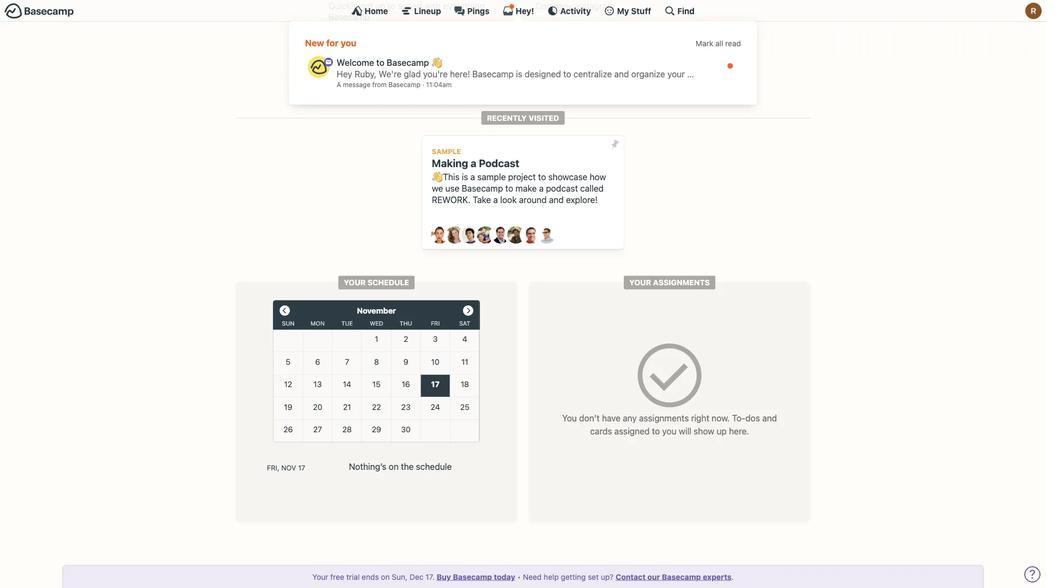 Task type: vqa. For each thing, say whether or not it's contained in the screenshot.
hey! dropdown button
yes



Task type: describe. For each thing, give the bounding box(es) containing it.
you inside the you don't have any assignments right now. to‑dos and cards assigned to you will show up here.
[[662, 426, 677, 437]]

company instagram link
[[526, 0, 728, 89]]

main element
[[0, 0, 1046, 105]]

ruby image
[[1026, 3, 1042, 19]]

getting
[[561, 573, 586, 582]]

podcast
[[479, 157, 520, 170]]

11:04am element
[[426, 81, 452, 89]]

switch accounts image
[[4, 3, 74, 20]]

to‑dos
[[732, 413, 760, 424]]

up?
[[601, 573, 614, 582]]

ruby image for quickly get up to speed with everything basecamp
[[328, 67, 345, 84]]

rework.
[[432, 195, 471, 205]]

my
[[617, 6, 629, 16]]

from
[[372, 81, 387, 89]]

thu
[[400, 320, 412, 327]]

help
[[544, 573, 559, 582]]

look
[[500, 195, 517, 205]]

👋 inside sample making a podcast 👋 this is a sample project to showcase how we use basecamp to make a podcast called rework. take a look around and explore!
[[432, 172, 441, 182]]

17
[[298, 464, 305, 472]]

ends
[[362, 573, 379, 582]]

welcome to basecamp 👋
[[337, 57, 440, 68]]

today
[[494, 573, 515, 582]]

how
[[590, 172, 606, 182]]

assigned
[[615, 426, 650, 437]]

a right is
[[471, 172, 475, 182]]

and inside sample making a podcast 👋 this is a sample project to showcase how we use basecamp to make a podcast called rework. take a look around and explore!
[[549, 195, 564, 205]]

quickly get up to speed with everything basecamp link
[[319, 0, 520, 89]]

any
[[623, 413, 637, 424]]

fri,
[[267, 464, 279, 472]]

right
[[691, 413, 710, 424]]

11:04am
[[426, 81, 452, 89]]

sample
[[478, 172, 506, 182]]

nothing's
[[349, 462, 387, 472]]

your for your assignments
[[630, 278, 651, 287]]

november
[[357, 306, 396, 316]]

here.
[[729, 426, 749, 437]]

up inside the you don't have any assignments right now. to‑dos and cards assigned to you will show up here.
[[717, 426, 727, 437]]

project
[[508, 172, 536, 182]]

your free trial ends on sun, dec 17. buy basecamp today • need help getting set up? contact our basecamp experts .
[[312, 573, 734, 582]]

with
[[424, 1, 441, 11]]

contact
[[616, 573, 646, 582]]

tue
[[341, 320, 353, 327]]

lineup
[[414, 6, 441, 16]]

use
[[445, 183, 460, 194]]

you don't have any assignments right now. to‑dos and cards assigned to you will show up here.
[[562, 413, 777, 437]]

all
[[716, 39, 723, 48]]

assignments
[[653, 278, 710, 287]]

ruby image for company instagram
[[535, 67, 552, 84]]

new for you
[[305, 38, 356, 48]]

company
[[535, 1, 573, 11]]

basecamp right from
[[389, 81, 421, 89]]

our
[[648, 573, 660, 582]]

recently
[[487, 113, 527, 122]]

now.
[[712, 413, 730, 424]]

contact our basecamp experts link
[[616, 573, 732, 582]]

your assignments
[[630, 278, 710, 287]]

pings button
[[454, 5, 490, 16]]

pings
[[467, 6, 490, 16]]

my stuff button
[[604, 5, 651, 16]]

mark all read button
[[696, 38, 741, 49]]

lineup link
[[401, 5, 441, 16]]

activity link
[[547, 5, 591, 16]]

speed
[[398, 1, 422, 11]]

•
[[517, 573, 521, 582]]

everything
[[443, 1, 485, 11]]

and inside the you don't have any assignments right now. to‑dos and cards assigned to you will show up here.
[[762, 413, 777, 424]]

sample
[[432, 147, 461, 155]]

onboarding image
[[324, 58, 333, 66]]

hey!
[[516, 6, 534, 16]]

this
[[443, 172, 460, 182]]

steve marsh image
[[523, 227, 540, 244]]

instagram
[[575, 1, 615, 11]]

find button
[[665, 5, 695, 16]]

for
[[326, 38, 339, 48]]

schedule
[[368, 278, 409, 287]]

take
[[473, 195, 491, 205]]

trial
[[346, 573, 360, 582]]

to inside quickly get up to speed with everything basecamp
[[388, 1, 396, 11]]

to right project
[[538, 172, 546, 182]]

basecamp right buy
[[453, 573, 492, 582]]

to inside main "element"
[[376, 57, 385, 68]]

nothing's on the schedule
[[349, 462, 452, 472]]

is
[[462, 172, 468, 182]]

a right making
[[471, 157, 477, 170]]



Task type: locate. For each thing, give the bounding box(es) containing it.
basecamp up a message from basecamp 11:04am
[[387, 57, 429, 68]]

dec
[[410, 573, 424, 582]]

ruby image down onboarding icon
[[328, 67, 345, 84]]

1 ruby image from the left
[[328, 67, 345, 84]]

👋 up we
[[432, 172, 441, 182]]

ruby image up visited
[[535, 67, 552, 84]]

basecamp right our
[[662, 573, 701, 582]]

cards
[[590, 426, 612, 437]]

up right get in the left of the page
[[375, 1, 385, 11]]

sample making a podcast 👋 this is a sample project to showcase how we use basecamp to make a podcast called rework. take a look around and explore!
[[432, 147, 606, 205]]

and down podcast
[[549, 195, 564, 205]]

fri
[[431, 320, 440, 327]]

mark all read
[[696, 39, 741, 48]]

on left sun,
[[381, 573, 390, 582]]

visited
[[529, 113, 559, 122]]

a left look on the top of the page
[[493, 195, 498, 205]]

1 vertical spatial up
[[717, 426, 727, 437]]

basecamp inside sample making a podcast 👋 this is a sample project to showcase how we use basecamp to make a podcast called rework. take a look around and explore!
[[462, 183, 503, 194]]

make
[[516, 183, 537, 194]]

your for your schedule
[[344, 278, 366, 287]]

my stuff
[[617, 6, 651, 16]]

making
[[432, 157, 468, 170]]

cheryl walters image
[[446, 227, 464, 244]]

up
[[375, 1, 385, 11], [717, 426, 727, 437]]

up down now.
[[717, 426, 727, 437]]

nicole katz image
[[507, 227, 525, 244]]

2 horizontal spatial your
[[630, 278, 651, 287]]

1 vertical spatial you
[[662, 426, 677, 437]]

stuff
[[631, 6, 651, 16]]

the
[[401, 462, 414, 472]]

your schedule
[[344, 278, 409, 287]]

.
[[732, 573, 734, 582]]

experts
[[703, 573, 732, 582]]

have
[[602, 413, 621, 424]]

0 horizontal spatial up
[[375, 1, 385, 11]]

up inside quickly get up to speed with everything basecamp
[[375, 1, 385, 11]]

0 horizontal spatial you
[[341, 38, 356, 48]]

podcast
[[546, 183, 578, 194]]

17.
[[426, 573, 435, 582]]

around
[[519, 195, 547, 205]]

on left the
[[389, 462, 399, 472]]

you inside main "element"
[[341, 38, 356, 48]]

annie bryan image
[[431, 227, 449, 244]]

you right for
[[341, 38, 356, 48]]

basecamp up 'take'
[[462, 183, 503, 194]]

new
[[305, 38, 324, 48]]

basecamp down quickly
[[328, 12, 370, 22]]

get
[[360, 1, 373, 11]]

will
[[679, 426, 692, 437]]

sat
[[459, 320, 470, 327]]

wed
[[370, 320, 383, 327]]

need
[[523, 573, 542, 582]]

your left free
[[312, 573, 328, 582]]

company instagram
[[535, 1, 615, 11]]

buy basecamp today link
[[437, 573, 515, 582]]

recently visited
[[487, 113, 559, 122]]

activity
[[560, 6, 591, 16]]

nov
[[281, 464, 296, 472]]

show
[[694, 426, 715, 437]]

you
[[562, 413, 577, 424]]

0 horizontal spatial and
[[549, 195, 564, 205]]

called
[[580, 183, 604, 194]]

0 vertical spatial and
[[549, 195, 564, 205]]

👋 up 11:04am
[[431, 57, 440, 68]]

your left assignments
[[630, 278, 651, 287]]

jared davis image
[[462, 227, 479, 244]]

to
[[388, 1, 396, 11], [376, 57, 385, 68], [538, 172, 546, 182], [505, 183, 513, 194], [652, 426, 660, 437]]

sun,
[[392, 573, 408, 582]]

1 horizontal spatial you
[[662, 426, 677, 437]]

on
[[389, 462, 399, 472], [381, 573, 390, 582]]

ruby image inside quickly get up to speed with everything basecamp link
[[328, 67, 345, 84]]

1 horizontal spatial ruby image
[[535, 67, 552, 84]]

to down 'assignments'
[[652, 426, 660, 437]]

set
[[588, 573, 599, 582]]

1 horizontal spatial and
[[762, 413, 777, 424]]

hey! button
[[503, 4, 534, 16]]

ruby image
[[328, 67, 345, 84], [535, 67, 552, 84]]

a up around
[[539, 183, 544, 194]]

sun
[[282, 320, 295, 327]]

quickly
[[328, 1, 358, 11]]

find
[[678, 6, 695, 16]]

basecamp image
[[308, 56, 330, 78]]

message
[[343, 81, 371, 89]]

basecamp inside quickly get up to speed with everything basecamp
[[328, 12, 370, 22]]

schedule
[[416, 462, 452, 472]]

free
[[330, 573, 344, 582]]

0 vertical spatial you
[[341, 38, 356, 48]]

buy
[[437, 573, 451, 582]]

you down 'assignments'
[[662, 426, 677, 437]]

2 ruby image from the left
[[535, 67, 552, 84]]

victor cooper image
[[538, 227, 555, 244]]

assignments
[[639, 413, 689, 424]]

1 vertical spatial and
[[762, 413, 777, 424]]

1 horizontal spatial up
[[717, 426, 727, 437]]

we
[[432, 183, 443, 194]]

0 horizontal spatial ruby image
[[328, 67, 345, 84]]

a message from basecamp 11:04am
[[337, 81, 452, 89]]

0 vertical spatial up
[[375, 1, 385, 11]]

read
[[725, 39, 741, 48]]

1 vertical spatial on
[[381, 573, 390, 582]]

don't
[[579, 413, 600, 424]]

welcome
[[337, 57, 374, 68]]

quickly get up to speed with everything basecamp
[[328, 1, 485, 22]]

0 vertical spatial on
[[389, 462, 399, 472]]

fri, nov 17
[[267, 464, 305, 472]]

you
[[341, 38, 356, 48], [662, 426, 677, 437]]

to left the speed
[[388, 1, 396, 11]]

0 horizontal spatial your
[[312, 573, 328, 582]]

jennifer young image
[[477, 227, 494, 244]]

josh fiske image
[[492, 227, 510, 244]]

None submit
[[607, 136, 624, 153]]

and right "to‑dos"
[[762, 413, 777, 424]]

to inside the you don't have any assignments right now. to‑dos and cards assigned to you will show up here.
[[652, 426, 660, 437]]

your left 'schedule'
[[344, 278, 366, 287]]

to up from
[[376, 57, 385, 68]]

to up look on the top of the page
[[505, 183, 513, 194]]

basecamp
[[328, 12, 370, 22], [387, 57, 429, 68], [389, 81, 421, 89], [462, 183, 503, 194], [453, 573, 492, 582], [662, 573, 701, 582]]

1 horizontal spatial your
[[344, 278, 366, 287]]

a
[[337, 81, 341, 89]]

and
[[549, 195, 564, 205], [762, 413, 777, 424]]

ruby image inside the company instagram link
[[535, 67, 552, 84]]

1 vertical spatial 👋
[[432, 172, 441, 182]]

mark
[[696, 39, 713, 48]]

👋 inside main "element"
[[431, 57, 440, 68]]

0 vertical spatial 👋
[[431, 57, 440, 68]]



